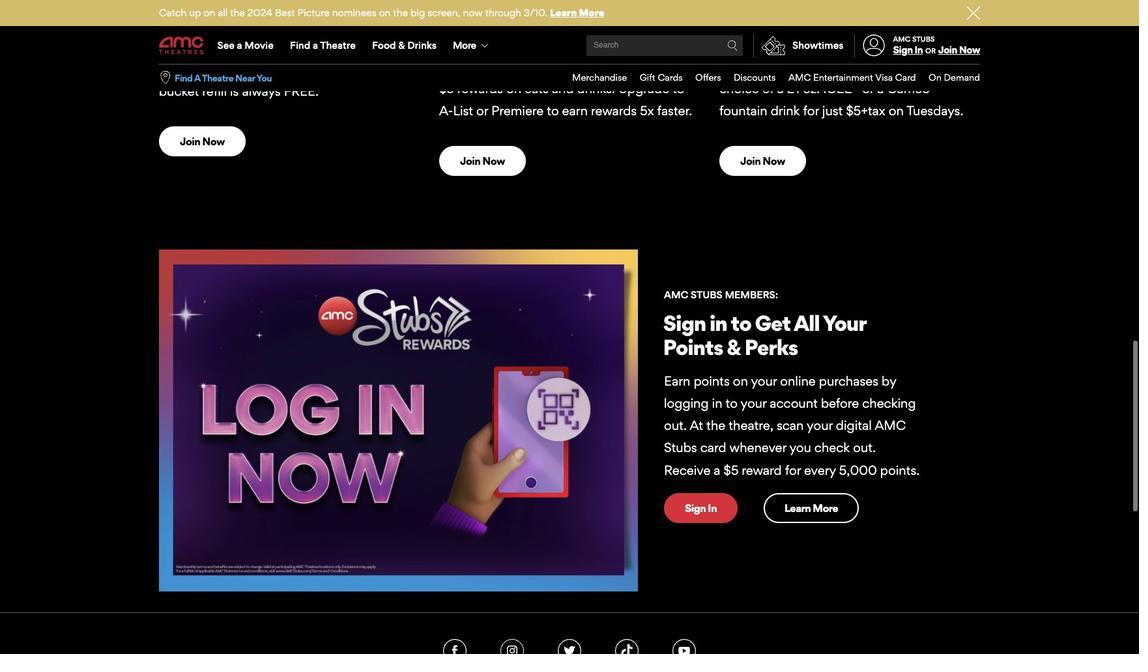 Task type: describe. For each thing, give the bounding box(es) containing it.
points inside the amc stubs insiders earn 20 points for every $1 spent. insider members may spend their $5 rewards on eats and drinks. upgrade to a-list or premiere to earn rewards 5x faster.
[[607, 36, 643, 52]]

amc stubs sign in or join now
[[894, 34, 981, 56]]

& inside food & drinks link
[[399, 39, 405, 52]]

nominees
[[332, 7, 377, 19]]

purchases
[[820, 374, 879, 389]]

tickets
[[884, 0, 940, 4]]

tuesday
[[847, 36, 895, 52]]

on inside the amc stubs insiders earn 20 points for every $1 spent. insider members may spend their $5 rewards on eats and drinks. upgrade to a-list or premiere to earn rewards 5x faster.
[[507, 81, 522, 97]]

on demand
[[929, 72, 981, 83]]

for inside earn points on your online purchases by logging in to your account before checking out. at the theatre, scan your digital amc stubs card whenever you check out. receive a $5 reward for every 5,000 points.
[[786, 463, 801, 478]]

tickets
[[791, 36, 829, 52]]

amc entertainment visa card
[[789, 72, 917, 83]]

amc entertainment visa card link
[[776, 65, 917, 91]]

list
[[453, 103, 473, 119]]

plus, inside enjoy a free refill on every large popcorn you purchase. plus, at amc classic® theatres, your second annual popcorn bucket refill is always free.
[[244, 39, 272, 55]]

more button
[[445, 27, 500, 64]]

every inside the amc stubs insiders earn 20 points for every $1 spent. insider members may spend their $5 rewards on eats and drinks. upgrade to a-list or premiere to earn rewards 5x faster.
[[666, 36, 697, 52]]

all members save on tickets & snacks
[[719, 0, 955, 23]]

may
[[595, 59, 620, 74]]

join inside amc stubs sign in or join now
[[939, 44, 958, 56]]

cards
[[658, 72, 683, 83]]

every inside earn points on your online purchases by logging in to your account before checking out. at the theatre, scan your digital amc stubs card whenever you check out. receive a $5 reward for every 5,000 points.
[[805, 463, 837, 478]]

big inside save big on tickets to tuesday showtimes!* plus, pair a cameo popcorn with your choice of a 21 oz. icee® or a cameo fountain drink for just $5+tax on tuesdays.
[[751, 36, 770, 52]]

$5+tax
[[847, 103, 886, 119]]

learn more
[[785, 502, 839, 515]]

entertainment
[[814, 72, 874, 83]]

amc stubs members:
[[665, 289, 779, 301]]

picture
[[298, 7, 330, 19]]

sign inside amc stubs sign in or join now
[[894, 44, 913, 56]]

upgrade
[[619, 81, 670, 97]]

1 horizontal spatial refill
[[240, 17, 264, 32]]

card
[[701, 440, 727, 456]]

purchase.
[[184, 39, 241, 55]]

amc for amc stubs insiders earn 20 points for every $1 spent. insider members may spend their $5 rewards on eats and drinks. upgrade to a-list or premiere to earn rewards 5x faster.
[[440, 36, 471, 52]]

to down and
[[547, 103, 559, 119]]

more inside button
[[453, 39, 476, 51]]

reach
[[560, 0, 608, 4]]

points inside earn points on your online purchases by logging in to your account before checking out. at the theatre, scan your digital amc stubs card whenever you check out. receive a $5 reward for every 5,000 points.
[[694, 374, 730, 389]]

0 vertical spatial big
[[411, 7, 425, 19]]

earn points on your online purchases by logging in to your account before checking out. at the theatre, scan your digital amc stubs card whenever you check out. receive a $5 reward for every 5,000 points.
[[665, 374, 920, 478]]

pair
[[751, 59, 772, 74]]

scan
[[777, 418, 804, 434]]

or inside amc stubs sign in or join now
[[926, 46, 937, 56]]

drink
[[771, 103, 800, 119]]

your
[[823, 310, 867, 336]]

a right of
[[778, 81, 784, 97]]

now inside amc stubs sign in or join now
[[960, 44, 981, 56]]

find a theatre near you button
[[175, 72, 272, 84]]

on demand link
[[917, 65, 981, 91]]

drinks.
[[578, 81, 616, 97]]

large
[[321, 17, 350, 32]]

every time you reach 5,000 points
[[439, 0, 660, 23]]

members:
[[725, 289, 779, 301]]

snacks
[[719, 2, 775, 23]]

0 horizontal spatial join now link
[[159, 126, 246, 157]]

checking
[[863, 396, 917, 412]]

members
[[744, 0, 818, 4]]

stubs
[[691, 289, 723, 301]]

discounts link
[[722, 65, 776, 91]]

classic®
[[324, 39, 385, 55]]

enjoy a free refill on every large popcorn you purchase. plus, at amc classic® theatres, your second annual popcorn bucket refill is always free.
[[159, 17, 403, 99]]

showtimes
[[793, 39, 844, 52]]

at
[[690, 418, 704, 434]]

a right 'pair' at the top
[[776, 59, 782, 74]]

food & drinks link
[[364, 27, 445, 64]]

food & drinks
[[372, 39, 437, 52]]

1 vertical spatial cameo
[[888, 81, 931, 97]]

through
[[486, 7, 522, 19]]

insiders
[[510, 36, 555, 52]]

merchandise
[[573, 72, 628, 83]]

amc stubs insiders earn 20 points for every $1 spent. insider members may spend their $5 rewards on eats and drinks. upgrade to a-list or premiere to earn rewards 5x faster.
[[440, 36, 697, 119]]

now
[[463, 7, 483, 19]]

5,000 inside every time you reach 5,000 points
[[611, 0, 660, 4]]

find for find a theatre
[[290, 39, 311, 52]]

a inside enjoy a free refill on every large popcorn you purchase. plus, at amc classic® theatres, your second annual popcorn bucket refill is always free.
[[195, 17, 202, 32]]

your inside enjoy a free refill on every large popcorn you purchase. plus, at amc classic® theatres, your second annual popcorn bucket refill is always free.
[[213, 61, 239, 77]]

or inside save big on tickets to tuesday showtimes!* plus, pair a cameo popcorn with your choice of a 21 oz. icee® or a cameo fountain drink for just $5+tax on tuesdays.
[[863, 81, 875, 97]]

0 vertical spatial more
[[579, 7, 605, 19]]

a up annual
[[313, 39, 318, 52]]

choice
[[720, 81, 760, 97]]

to inside 'sign in to get all your points & perks'
[[731, 310, 752, 336]]

sign in link
[[665, 494, 738, 524]]

21
[[788, 81, 800, 97]]

menu containing merchandise
[[560, 65, 981, 91]]

insider
[[494, 59, 533, 74]]

online
[[781, 374, 816, 389]]

offers
[[696, 72, 722, 83]]

screen,
[[428, 7, 461, 19]]

points.
[[881, 463, 920, 478]]

best
[[275, 7, 295, 19]]

fountain
[[720, 103, 768, 119]]

gift
[[640, 72, 656, 83]]

merchandise link
[[560, 65, 628, 91]]

join for amc stubs insiders earn 20 points for every $1 spent. insider members may spend their $5 rewards on eats and drinks. upgrade to a-list or premiere to earn rewards 5x faster.
[[460, 154, 481, 167]]

cookie consent banner dialog
[[0, 620, 1140, 655]]

amc twitter image
[[558, 640, 582, 655]]

sign for sign in to get all your points & perks
[[664, 310, 706, 336]]

movie
[[245, 39, 274, 52]]

0 horizontal spatial join now
[[180, 135, 225, 148]]

now for enjoy a free refill on every large popcorn you purchase. plus, at amc classic® theatres, your second annual popcorn bucket refill is always free.
[[202, 135, 225, 148]]

sign in
[[685, 502, 717, 515]]

a right see
[[237, 39, 242, 52]]

join now for all members save on tickets & snacks
[[741, 154, 786, 167]]

0 horizontal spatial learn more link
[[550, 7, 605, 19]]

amc inside earn points on your online purchases by logging in to your account before checking out. at the theatre, scan your digital amc stubs card whenever you check out. receive a $5 reward for every 5,000 points.
[[875, 418, 907, 434]]

your left online
[[752, 374, 778, 389]]

on inside enjoy a free refill on every large popcorn you purchase. plus, at amc classic® theatres, your second annual popcorn bucket refill is always free.
[[268, 17, 283, 32]]

join for enjoy a free refill on every large popcorn you purchase. plus, at amc classic® theatres, your second annual popcorn bucket refill is always free.
[[180, 135, 200, 148]]

for inside the amc stubs insiders earn 20 points for every $1 spent. insider members may spend their $5 rewards on eats and drinks. upgrade to a-list or premiere to earn rewards 5x faster.
[[647, 36, 662, 52]]

logging
[[665, 396, 709, 412]]

0 horizontal spatial the
[[230, 7, 245, 19]]

1 vertical spatial refill
[[202, 84, 227, 99]]

whenever
[[730, 440, 787, 456]]

just
[[823, 103, 843, 119]]

sign in button
[[894, 44, 924, 56]]

digital
[[837, 418, 873, 434]]

popcorn down classic® on the left top of the page
[[330, 61, 380, 77]]

and
[[552, 81, 574, 97]]

1 vertical spatial in
[[708, 502, 717, 515]]

spend
[[623, 59, 659, 74]]

0 vertical spatial rewards
[[458, 81, 503, 97]]

or inside the amc stubs insiders earn 20 points for every $1 spent. insider members may spend their $5 rewards on eats and drinks. upgrade to a-list or premiere to earn rewards 5x faster.
[[477, 103, 488, 119]]

your up theatre,
[[741, 396, 767, 412]]

is
[[230, 84, 239, 99]]

0 vertical spatial out.
[[665, 418, 687, 434]]

2024
[[248, 7, 272, 19]]

your up 'check'
[[807, 418, 833, 434]]

points inside every time you reach 5,000 points
[[439, 2, 488, 23]]

theatre for a
[[320, 39, 356, 52]]

to inside save big on tickets to tuesday showtimes!* plus, pair a cameo popcorn with your choice of a 21 oz. icee® or a cameo fountain drink for just $5+tax on tuesdays.
[[833, 36, 845, 52]]

showtimes image
[[755, 34, 793, 57]]

0 vertical spatial earn
[[558, 36, 584, 52]]

see
[[218, 39, 235, 52]]

for inside save big on tickets to tuesday showtimes!* plus, pair a cameo popcorn with your choice of a 21 oz. icee® or a cameo fountain drink for just $5+tax on tuesdays.
[[804, 103, 820, 119]]

amc for amc stubs sign in or join now
[[894, 34, 911, 44]]

now for amc stubs insiders earn 20 points for every $1 spent. insider members may spend their $5 rewards on eats and drinks. upgrade to a-list or premiere to earn rewards 5x faster.
[[483, 154, 505, 167]]

amc twitter image
[[558, 640, 582, 655]]

to inside earn points on your online purchases by logging in to your account before checking out. at the theatre, scan your digital amc stubs card whenever you check out. receive a $5 reward for every 5,000 points.
[[726, 396, 738, 412]]

in inside 'sign in to get all your points & perks'
[[710, 310, 728, 336]]

amc inside enjoy a free refill on every large popcorn you purchase. plus, at amc classic® theatres, your second annual popcorn bucket refill is always free.
[[289, 39, 320, 55]]

3/10.
[[524, 7, 548, 19]]

up
[[189, 7, 201, 19]]

find a theatre link
[[282, 27, 364, 64]]



Task type: vqa. For each thing, say whether or not it's contained in the screenshot.
Points
yes



Task type: locate. For each thing, give the bounding box(es) containing it.
out. down digital
[[854, 440, 877, 456]]

5,000 inside earn points on your online purchases by logging in to your account before checking out. at the theatre, scan your digital amc stubs card whenever you check out. receive a $5 reward for every 5,000 points.
[[840, 463, 878, 478]]

join
[[939, 44, 958, 56], [180, 135, 200, 148], [460, 154, 481, 167], [741, 154, 761, 167]]

learn more link
[[550, 7, 605, 19], [764, 494, 860, 524]]

$5 up a-
[[440, 81, 454, 97]]

0 vertical spatial theatre
[[320, 39, 356, 52]]

0 vertical spatial in
[[915, 44, 924, 56]]

&
[[944, 0, 955, 4], [399, 39, 405, 52], [727, 335, 741, 361]]

1 vertical spatial learn
[[785, 502, 811, 515]]

every inside enjoy a free refill on every large popcorn you purchase. plus, at amc classic® theatres, your second annual popcorn bucket refill is always free.
[[286, 17, 318, 32]]

all up "submit search icon"
[[719, 0, 740, 4]]

your down see
[[213, 61, 239, 77]]

cameo down the with on the right top of page
[[888, 81, 931, 97]]

every down 'check'
[[805, 463, 837, 478]]

in right logging
[[713, 396, 723, 412]]

points
[[607, 36, 643, 52], [694, 374, 730, 389]]

your
[[913, 59, 939, 74], [213, 61, 239, 77], [752, 374, 778, 389], [741, 396, 767, 412], [807, 418, 833, 434]]

amc up annual
[[289, 39, 320, 55]]

menu
[[159, 27, 981, 64], [560, 65, 981, 91]]

on
[[929, 72, 942, 83]]

amc down checking
[[875, 418, 907, 434]]

amc for amc entertainment visa card
[[789, 72, 812, 83]]

for
[[647, 36, 662, 52], [804, 103, 820, 119], [786, 463, 801, 478]]

earn
[[665, 374, 691, 389]]

the right all
[[230, 7, 245, 19]]

your down showtimes!*
[[913, 59, 939, 74]]

find inside button
[[175, 72, 193, 83]]

reward
[[742, 463, 782, 478]]

0 vertical spatial cameo
[[786, 59, 828, 74]]

0 horizontal spatial stubs
[[474, 36, 507, 52]]

free
[[205, 17, 237, 32]]

1 vertical spatial save
[[720, 36, 748, 52]]

2 horizontal spatial join now
[[741, 154, 786, 167]]

more down 'check'
[[813, 502, 839, 515]]

the
[[230, 7, 245, 19], [393, 7, 408, 19], [707, 418, 726, 434]]

a down card at the bottom
[[714, 463, 721, 478]]

0 vertical spatial learn
[[550, 7, 577, 19]]

2 horizontal spatial every
[[805, 463, 837, 478]]

menu containing more
[[159, 27, 981, 64]]

1 vertical spatial learn more link
[[764, 494, 860, 524]]

stubs up spent.
[[474, 36, 507, 52]]

join down bucket
[[180, 135, 200, 148]]

0 vertical spatial plus,
[[244, 39, 272, 55]]

2 horizontal spatial or
[[926, 46, 937, 56]]

all
[[218, 7, 228, 19]]

earn
[[558, 36, 584, 52], [563, 103, 588, 119]]

or left "visa"
[[863, 81, 875, 97]]

plus, left at
[[244, 39, 272, 55]]

see a movie link
[[209, 27, 282, 64]]

get
[[755, 310, 791, 336]]

drinks
[[408, 39, 437, 52]]

tuesdays.
[[907, 103, 964, 119]]

1 horizontal spatial out.
[[854, 440, 877, 456]]

join now for every time you reach 5,000 points
[[460, 154, 505, 167]]

1 vertical spatial out.
[[854, 440, 877, 456]]

0 horizontal spatial points
[[439, 2, 488, 23]]

0 vertical spatial all
[[719, 0, 740, 4]]

2 horizontal spatial more
[[813, 502, 839, 515]]

2 vertical spatial more
[[813, 502, 839, 515]]

1 horizontal spatial theatre
[[320, 39, 356, 52]]

1 vertical spatial plus,
[[720, 59, 748, 74]]

find
[[290, 39, 311, 52], [175, 72, 193, 83]]

2 vertical spatial &
[[727, 335, 741, 361]]

now up demand
[[960, 44, 981, 56]]

0 horizontal spatial out.
[[665, 418, 687, 434]]

every
[[439, 0, 483, 4]]

theatre inside button
[[202, 72, 234, 83]]

5,000 up search the amc website 'text box'
[[611, 0, 660, 4]]

0 vertical spatial you
[[159, 39, 181, 55]]

points up more button
[[439, 2, 488, 23]]

0 vertical spatial in
[[710, 310, 728, 336]]

before
[[822, 396, 860, 412]]

points up earn
[[664, 335, 724, 361]]

your inside save big on tickets to tuesday showtimes!* plus, pair a cameo popcorn with your choice of a 21 oz. icee® or a cameo fountain drink for just $5+tax on tuesdays.
[[913, 59, 939, 74]]

amc inside amc stubs sign in or join now
[[894, 34, 911, 44]]

all right get
[[794, 310, 820, 336]]

join down list
[[460, 154, 481, 167]]

theatre right a
[[202, 72, 234, 83]]

0 horizontal spatial find
[[175, 72, 193, 83]]

0 horizontal spatial &
[[399, 39, 405, 52]]

1 horizontal spatial points
[[664, 335, 724, 361]]

annual
[[288, 61, 327, 77]]

1 vertical spatial points
[[664, 335, 724, 361]]

1 horizontal spatial more
[[579, 7, 605, 19]]

join now down bucket
[[180, 135, 225, 148]]

1 horizontal spatial for
[[786, 463, 801, 478]]

find left a
[[175, 72, 193, 83]]

1 horizontal spatial join now
[[460, 154, 505, 167]]

sign for sign in
[[685, 502, 706, 515]]

0 vertical spatial 5,000
[[611, 0, 660, 4]]

2 vertical spatial for
[[786, 463, 801, 478]]

join down fountain in the top right of the page
[[741, 154, 761, 167]]

join now link for all members save on tickets & snacks
[[720, 146, 807, 176]]

amc instagram image
[[501, 640, 524, 655], [501, 640, 524, 655]]

you down scan
[[790, 440, 812, 456]]

1 vertical spatial more
[[453, 39, 476, 51]]

a up $5+tax on the right top of the page
[[878, 81, 885, 97]]

eats
[[525, 81, 549, 97]]

perks
[[745, 335, 798, 361]]

big left screen,
[[411, 7, 425, 19]]

1 vertical spatial find
[[175, 72, 193, 83]]

join now link for every time you reach 5,000 points
[[440, 146, 526, 176]]

1 horizontal spatial stubs
[[665, 440, 698, 456]]

1 vertical spatial sign
[[664, 310, 706, 336]]

0 vertical spatial find
[[290, 39, 311, 52]]

on inside all members save on tickets & snacks
[[862, 0, 881, 4]]

stubs up the sign in button
[[913, 34, 936, 44]]

big up 'pair' at the top
[[751, 36, 770, 52]]

& inside 'sign in to get all your points & perks'
[[727, 335, 741, 361]]

save down snacks at top
[[720, 36, 748, 52]]

save up showtimes
[[821, 0, 858, 4]]

check
[[815, 440, 850, 456]]

offers link
[[683, 65, 722, 91]]

stubs inside the amc stubs insiders earn 20 points for every $1 spent. insider members may spend their $5 rewards on eats and drinks. upgrade to a-list or premiere to earn rewards 5x faster.
[[474, 36, 507, 52]]

save
[[821, 0, 858, 4], [720, 36, 748, 52]]

amc left stubs
[[665, 289, 689, 301]]

stubs inside amc stubs sign in or join now
[[913, 34, 936, 44]]

join now down fountain in the top right of the page
[[741, 154, 786, 167]]

1 horizontal spatial learn more link
[[764, 494, 860, 524]]

amc up $1
[[440, 36, 471, 52]]

& left perks
[[727, 335, 741, 361]]

1 horizontal spatial you
[[790, 440, 812, 456]]

bucket
[[159, 84, 199, 99]]

sign inside 'sign in to get all your points & perks'
[[664, 310, 706, 336]]

join for save big on tickets to tuesday showtimes!* plus, pair a cameo popcorn with your choice of a 21 oz. icee® or a cameo fountain drink for just $5+tax on tuesdays.
[[741, 154, 761, 167]]

plus, inside save big on tickets to tuesday showtimes!* plus, pair a cameo popcorn with your choice of a 21 oz. icee® or a cameo fountain drink for just $5+tax on tuesdays.
[[720, 59, 748, 74]]

you up 3/10.
[[528, 0, 557, 4]]

1 horizontal spatial big
[[751, 36, 770, 52]]

amc facebook image
[[443, 640, 467, 655], [443, 640, 467, 655]]

1 vertical spatial in
[[713, 396, 723, 412]]

stubs for insiders
[[474, 36, 507, 52]]

showtimes link
[[754, 34, 844, 57]]

to down members:
[[731, 310, 752, 336]]

the right at
[[707, 418, 726, 434]]

1 vertical spatial for
[[804, 103, 820, 119]]

$5 down card at the bottom
[[724, 463, 739, 478]]

0 horizontal spatial you
[[257, 72, 272, 83]]

1 horizontal spatial save
[[821, 0, 858, 4]]

catch up on all the 2024 best picture nominees on the big screen, now through 3/10. learn more
[[159, 7, 605, 19]]

search the AMC website text field
[[592, 41, 728, 51]]

sign in to get all your points & perks
[[664, 310, 867, 361]]

now
[[960, 44, 981, 56], [202, 135, 225, 148], [483, 154, 505, 167], [763, 154, 786, 167]]

refill down find a theatre near you
[[202, 84, 227, 99]]

rewards down drinks.
[[592, 103, 637, 119]]

on
[[862, 0, 881, 4], [204, 7, 215, 19], [379, 7, 391, 19], [268, 17, 283, 32], [773, 36, 788, 52], [507, 81, 522, 97], [889, 103, 904, 119], [734, 374, 749, 389]]

you inside earn points on your online purchases by logging in to your account before checking out. at the theatre, scan your digital amc stubs card whenever you check out. receive a $5 reward for every 5,000 points.
[[790, 440, 812, 456]]

discounts
[[734, 72, 776, 83]]

user profile image
[[856, 35, 893, 56]]

join now
[[180, 135, 225, 148], [460, 154, 505, 167], [741, 154, 786, 167]]

theatre for a
[[202, 72, 234, 83]]

plus, down "submit search icon"
[[720, 59, 748, 74]]

find for find a theatre near you
[[175, 72, 193, 83]]

learn more link down the reward
[[764, 494, 860, 524]]

0 vertical spatial for
[[647, 36, 662, 52]]

0 vertical spatial or
[[926, 46, 937, 56]]

all inside all members save on tickets & snacks
[[719, 0, 740, 4]]

join now link down bucket
[[159, 126, 246, 157]]

you inside enjoy a free refill on every large popcorn you purchase. plus, at amc classic® theatres, your second annual popcorn bucket refill is always free.
[[159, 39, 181, 55]]

amc down showtimes link on the right of page
[[789, 72, 812, 83]]

join up on demand link
[[939, 44, 958, 56]]

food
[[372, 39, 396, 52]]

to up theatre,
[[726, 396, 738, 412]]

sign down receive
[[685, 502, 706, 515]]

gift cards link
[[628, 65, 683, 91]]

you up always
[[257, 72, 272, 83]]

more down reach
[[579, 7, 605, 19]]

their
[[662, 59, 688, 74]]

popcorn down tuesday
[[832, 59, 882, 74]]

points up 'spend' at the top
[[607, 36, 643, 52]]

time
[[486, 0, 525, 4]]

& right food
[[399, 39, 405, 52]]

0 horizontal spatial all
[[719, 0, 740, 4]]

of
[[763, 81, 774, 97]]

join now link down fountain in the top right of the page
[[720, 146, 807, 176]]

$5 inside earn points on your online purchases by logging in to your account before checking out. at the theatre, scan your digital amc stubs card whenever you check out. receive a $5 reward for every 5,000 points.
[[724, 463, 739, 478]]

amc tiktok image
[[616, 640, 639, 655], [616, 640, 639, 655]]

every up find a theatre
[[286, 17, 318, 32]]

find inside menu
[[290, 39, 311, 52]]

theatres,
[[159, 61, 210, 77]]

find a theatre
[[290, 39, 356, 52]]

account
[[770, 396, 818, 412]]

1 horizontal spatial learn
[[785, 502, 811, 515]]

join now link down list
[[440, 146, 526, 176]]

you inside every time you reach 5,000 points
[[528, 0, 557, 4]]

0 horizontal spatial for
[[647, 36, 662, 52]]

0 vertical spatial learn more link
[[550, 7, 605, 19]]

showtimes!*
[[899, 36, 970, 52]]

stubs for sign
[[913, 34, 936, 44]]

5,000
[[611, 0, 660, 4], [840, 463, 878, 478]]

points inside 'sign in to get all your points & perks'
[[664, 335, 724, 361]]

0 horizontal spatial points
[[607, 36, 643, 52]]

all
[[719, 0, 740, 4], [794, 310, 820, 336]]

2 horizontal spatial the
[[707, 418, 726, 434]]

0 vertical spatial points
[[439, 2, 488, 23]]

1 horizontal spatial the
[[393, 7, 408, 19]]

receive
[[665, 463, 711, 478]]

1 horizontal spatial all
[[794, 310, 820, 336]]

join now link
[[159, 126, 246, 157], [440, 146, 526, 176], [720, 146, 807, 176]]

20
[[587, 36, 604, 52]]

& inside all members save on tickets & snacks
[[944, 0, 955, 4]]

1 vertical spatial or
[[863, 81, 875, 97]]

points up logging
[[694, 374, 730, 389]]

theatre,
[[729, 418, 774, 434]]

5x
[[641, 103, 654, 119]]

1 horizontal spatial you
[[528, 0, 557, 4]]

find right at
[[290, 39, 311, 52]]

now for save big on tickets to tuesday showtimes!* plus, pair a cameo popcorn with your choice of a 21 oz. icee® or a cameo fountain drink for just $5+tax on tuesdays.
[[763, 154, 786, 167]]

on inside earn points on your online purchases by logging in to your account before checking out. at the theatre, scan your digital amc stubs card whenever you check out. receive a $5 reward for every 5,000 points.
[[734, 374, 749, 389]]

0 horizontal spatial theatre
[[202, 72, 234, 83]]

for right the reward
[[786, 463, 801, 478]]

0 vertical spatial refill
[[240, 17, 264, 32]]

popcorn up food
[[353, 17, 403, 32]]

amc inside the amc stubs insiders earn 20 points for every $1 spent. insider members may spend their $5 rewards on eats and drinks. upgrade to a-list or premiere to earn rewards 5x faster.
[[440, 36, 471, 52]]

learn more link down reach
[[550, 7, 605, 19]]

amc logo image
[[159, 37, 205, 55], [159, 37, 205, 55]]

2 horizontal spatial stubs
[[913, 34, 936, 44]]

theatre down large
[[320, 39, 356, 52]]

in inside earn points on your online purchases by logging in to your account before checking out. at the theatre, scan your digital amc stubs card whenever you check out. receive a $5 reward for every 5,000 points.
[[713, 396, 723, 412]]

cameo down showtimes link on the right of page
[[786, 59, 828, 74]]

at
[[275, 39, 286, 55]]

in down amc stubs members:
[[710, 310, 728, 336]]

earn up members
[[558, 36, 584, 52]]

sign in or join amc stubs element
[[855, 27, 981, 64]]

1 vertical spatial all
[[794, 310, 820, 336]]

2 vertical spatial or
[[477, 103, 488, 119]]

1 vertical spatial points
[[694, 374, 730, 389]]

0 horizontal spatial plus,
[[244, 39, 272, 55]]

2 vertical spatial every
[[805, 463, 837, 478]]

a
[[194, 72, 200, 83]]

the inside earn points on your online purchases by logging in to your account before checking out. at the theatre, scan your digital amc stubs card whenever you check out. receive a $5 reward for every 5,000 points.
[[707, 418, 726, 434]]

1 vertical spatial big
[[751, 36, 770, 52]]

amc up the sign in button
[[894, 34, 911, 44]]

0 vertical spatial save
[[821, 0, 858, 4]]

1 horizontal spatial join now link
[[440, 146, 526, 176]]

0 horizontal spatial save
[[720, 36, 748, 52]]

save inside save big on tickets to tuesday showtimes!* plus, pair a cameo popcorn with your choice of a 21 oz. icee® or a cameo fountain drink for just $5+tax on tuesdays.
[[720, 36, 748, 52]]

scan awareness image
[[159, 250, 638, 592]]

oz.
[[804, 81, 821, 97]]

every
[[286, 17, 318, 32], [666, 36, 697, 52], [805, 463, 837, 478]]

you inside button
[[257, 72, 272, 83]]

0 horizontal spatial more
[[453, 39, 476, 51]]

submit search icon image
[[728, 40, 738, 51]]

see a movie
[[218, 39, 274, 52]]

more
[[579, 7, 605, 19], [453, 39, 476, 51], [813, 502, 839, 515]]

$5 inside the amc stubs insiders earn 20 points for every $1 spent. insider members may spend their $5 rewards on eats and drinks. upgrade to a-list or premiere to earn rewards 5x faster.
[[440, 81, 454, 97]]

now down 'premiere' on the top left of the page
[[483, 154, 505, 167]]

amc youtube image
[[673, 640, 697, 655], [673, 640, 697, 655]]

enjoy
[[159, 17, 192, 32]]

all inside 'sign in to get all your points & perks'
[[794, 310, 820, 336]]

a inside earn points on your online purchases by logging in to your account before checking out. at the theatre, scan your digital amc stubs card whenever you check out. receive a $5 reward for every 5,000 points.
[[714, 463, 721, 478]]

join now button
[[939, 44, 981, 56]]

0 vertical spatial &
[[944, 0, 955, 4]]

2 horizontal spatial &
[[944, 0, 955, 4]]

1 vertical spatial you
[[790, 440, 812, 456]]

save inside all members save on tickets & snacks
[[821, 0, 858, 4]]

1 vertical spatial you
[[257, 72, 272, 83]]

to down their
[[673, 81, 685, 97]]

0 vertical spatial every
[[286, 17, 318, 32]]

sign down stubs
[[664, 310, 706, 336]]

the up food & drinks
[[393, 7, 408, 19]]

members
[[537, 59, 592, 74]]

0 horizontal spatial every
[[286, 17, 318, 32]]

a left free
[[195, 17, 202, 32]]

out. left at
[[665, 418, 687, 434]]

for left just
[[804, 103, 820, 119]]

& right tickets
[[944, 0, 955, 4]]

to
[[833, 36, 845, 52], [673, 81, 685, 97], [547, 103, 559, 119], [731, 310, 752, 336], [726, 396, 738, 412]]

5,000 down 'check'
[[840, 463, 878, 478]]

to right tickets
[[833, 36, 845, 52]]

2 vertical spatial sign
[[685, 502, 706, 515]]

in
[[710, 310, 728, 336], [713, 396, 723, 412]]

spent.
[[455, 59, 491, 74]]

now down find a theatre near you button
[[202, 135, 225, 148]]

1 vertical spatial &
[[399, 39, 405, 52]]

popcorn
[[353, 17, 403, 32], [832, 59, 882, 74], [330, 61, 380, 77]]

more up spent.
[[453, 39, 476, 51]]

out.
[[665, 418, 687, 434], [854, 440, 877, 456]]

stubs up receive
[[665, 440, 698, 456]]

you down enjoy at the top left of the page
[[159, 39, 181, 55]]

1 horizontal spatial points
[[694, 374, 730, 389]]

earn down and
[[563, 103, 588, 119]]

every up their
[[666, 36, 697, 52]]

sign up the with on the right top of page
[[894, 44, 913, 56]]

1 vertical spatial menu
[[560, 65, 981, 91]]

0 vertical spatial menu
[[159, 27, 981, 64]]

rewards down spent.
[[458, 81, 503, 97]]

popcorn inside save big on tickets to tuesday showtimes!* plus, pair a cameo popcorn with your choice of a 21 oz. icee® or a cameo fountain drink for just $5+tax on tuesdays.
[[832, 59, 882, 74]]

1 vertical spatial earn
[[563, 103, 588, 119]]

join now down list
[[460, 154, 505, 167]]

or right the sign in button
[[926, 46, 937, 56]]

in
[[915, 44, 924, 56], [708, 502, 717, 515]]

you
[[528, 0, 557, 4], [257, 72, 272, 83]]

0 vertical spatial $5
[[440, 81, 454, 97]]

stubs inside earn points on your online purchases by logging in to your account before checking out. at the theatre, scan your digital amc stubs card whenever you check out. receive a $5 reward for every 5,000 points.
[[665, 440, 698, 456]]

1 horizontal spatial 5,000
[[840, 463, 878, 478]]

0 horizontal spatial you
[[159, 39, 181, 55]]

sign
[[894, 44, 913, 56], [664, 310, 706, 336], [685, 502, 706, 515]]

2 horizontal spatial for
[[804, 103, 820, 119]]

now down the "drink"
[[763, 154, 786, 167]]

or right list
[[477, 103, 488, 119]]

1 vertical spatial rewards
[[592, 103, 637, 119]]

second
[[242, 61, 285, 77]]

0 horizontal spatial $5
[[440, 81, 454, 97]]

amc for amc stubs members:
[[665, 289, 689, 301]]

for up 'spend' at the top
[[647, 36, 662, 52]]

1 vertical spatial every
[[666, 36, 697, 52]]

in inside amc stubs sign in or join now
[[915, 44, 924, 56]]

0 horizontal spatial 5,000
[[611, 0, 660, 4]]

1 vertical spatial theatre
[[202, 72, 234, 83]]

or
[[926, 46, 937, 56], [863, 81, 875, 97], [477, 103, 488, 119]]

icee®
[[824, 81, 860, 97]]



